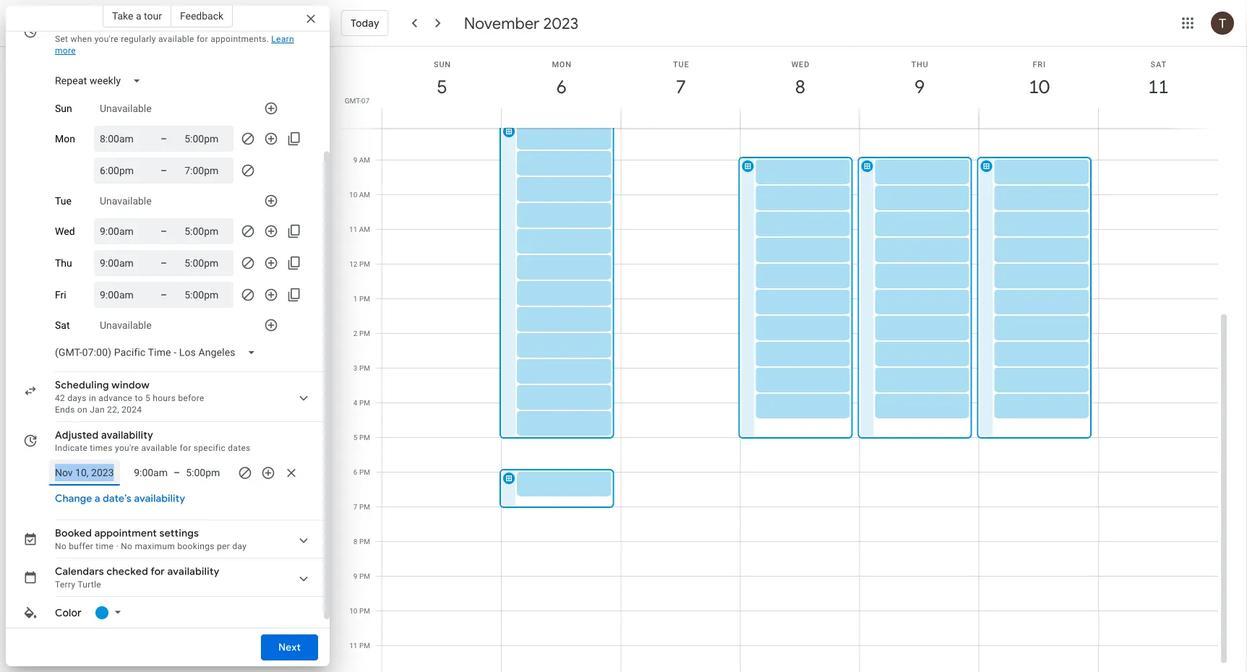 Task type: vqa. For each thing, say whether or not it's contained in the screenshot.
31 element
no



Task type: describe. For each thing, give the bounding box(es) containing it.
unavailable for sat
[[100, 319, 152, 331]]

monday, november 6 element
[[545, 70, 578, 103]]

gmt-
[[345, 96, 361, 105]]

22,
[[107, 405, 119, 415]]

2 no from the left
[[121, 542, 132, 552]]

pm for 3 pm
[[359, 364, 370, 373]]

12 pm
[[349, 260, 370, 269]]

take a tour button
[[103, 4, 171, 27]]

pm for 11 pm
[[359, 642, 370, 650]]

pm for 1 pm
[[359, 295, 370, 303]]

6 pm
[[353, 468, 370, 477]]

more
[[55, 46, 76, 56]]

11 inside 11 column header
[[1147, 75, 1168, 99]]

availability inside calendars checked for availability terry turtle
[[167, 565, 219, 578]]

specific
[[194, 443, 226, 453]]

wed 8
[[791, 60, 810, 99]]

availability inside button
[[134, 492, 185, 505]]

2
[[353, 329, 358, 338]]

checked
[[107, 565, 148, 578]]

change
[[55, 492, 92, 505]]

42
[[55, 393, 65, 403]]

ends
[[55, 405, 75, 415]]

9 pm
[[353, 572, 370, 581]]

2024
[[122, 405, 142, 415]]

pm for 2 pm
[[359, 329, 370, 338]]

0 vertical spatial for
[[197, 34, 208, 44]]

– for thu
[[161, 257, 167, 269]]

11 column header
[[1098, 47, 1218, 128]]

1 horizontal spatial 5
[[353, 433, 358, 442]]

start time on mondays text field for end time on mondays text box
[[100, 162, 143, 179]]

change a date's availability
[[55, 492, 185, 505]]

appointment
[[94, 527, 157, 540]]

0 vertical spatial available
[[158, 34, 194, 44]]

pm for 7 pm
[[359, 503, 370, 512]]

set when you're regularly available for appointments.
[[55, 34, 269, 44]]

thursday, november 9 element
[[903, 70, 936, 103]]

·
[[116, 542, 119, 552]]

2023
[[543, 13, 579, 33]]

in
[[89, 393, 96, 403]]

mon 6
[[552, 60, 572, 99]]

4 pm
[[353, 399, 370, 407]]

1 pm
[[353, 295, 370, 303]]

indicate
[[55, 443, 88, 453]]

9 column header
[[859, 47, 979, 128]]

sat 11
[[1147, 60, 1168, 99]]

pm for 8 pm
[[359, 538, 370, 546]]

pm for 5 pm
[[359, 433, 370, 442]]

sunday, november 5 element
[[426, 70, 459, 103]]

take
[[112, 10, 133, 22]]

tue for tue 7
[[673, 60, 689, 69]]

3
[[353, 364, 358, 373]]

1 no from the left
[[55, 542, 67, 552]]

Start time on Thursdays text field
[[100, 255, 143, 272]]

terry
[[55, 580, 75, 590]]

wed for wed 8
[[791, 60, 810, 69]]

calendars
[[55, 565, 104, 578]]

pm for 6 pm
[[359, 468, 370, 477]]

4
[[353, 399, 358, 407]]

grid containing 5
[[335, 47, 1230, 672]]

date's
[[103, 492, 132, 505]]

thu for thu 9
[[911, 60, 929, 69]]

today button
[[341, 6, 389, 40]]

am for 11 am
[[359, 225, 370, 234]]

fri for fri
[[55, 289, 66, 301]]

5 inside "scheduling window 42 days in advance to 5 hours before ends on jan 22, 2024"
[[145, 393, 150, 403]]

friday, november 10 element
[[1023, 70, 1056, 103]]

next button
[[261, 630, 318, 665]]

End time on Mondays text field
[[185, 162, 228, 179]]

tue 7
[[673, 60, 689, 99]]

tour
[[144, 10, 162, 22]]

learn
[[271, 34, 294, 44]]

wed for wed
[[55, 225, 75, 237]]

advance
[[99, 393, 132, 403]]

gmt-07
[[345, 96, 369, 105]]

fri 10
[[1028, 60, 1049, 99]]

change a date's availability button
[[49, 486, 191, 512]]

– for wed
[[161, 225, 167, 237]]

10 for 10 pm
[[349, 607, 358, 616]]

time
[[96, 542, 114, 552]]

you're inside adjusted availability indicate times you're available for specific dates
[[115, 443, 139, 453]]

– left end time text box
[[174, 467, 180, 479]]

before
[[178, 393, 204, 403]]

regularly
[[121, 34, 156, 44]]

appointments.
[[210, 34, 269, 44]]

scheduling window 42 days in advance to 5 hours before ends on jan 22, 2024
[[55, 379, 204, 415]]

11 am
[[349, 225, 370, 234]]

9 for 9 pm
[[353, 572, 358, 581]]

learn more
[[55, 34, 294, 56]]

12
[[349, 260, 358, 269]]

1 vertical spatial 7
[[353, 503, 358, 512]]

for inside adjusted availability indicate times you're available for specific dates
[[180, 443, 191, 453]]

07
[[361, 96, 369, 105]]

booked
[[55, 527, 92, 540]]

booked appointment settings no buffer time · no maximum bookings per day
[[55, 527, 247, 552]]

7 column header
[[621, 47, 741, 128]]

7 inside tue 7
[[675, 75, 685, 99]]

8 column header
[[740, 47, 860, 128]]

End time on Mondays text field
[[185, 130, 228, 147]]

sun for sun 5
[[434, 60, 451, 69]]

to
[[135, 393, 143, 403]]

settings
[[159, 527, 199, 540]]

day
[[232, 542, 247, 552]]

6 inside mon 6
[[555, 75, 566, 99]]

dates
[[228, 443, 251, 453]]

take a tour
[[112, 10, 162, 22]]

general availability
[[55, 20, 148, 33]]

jan
[[90, 405, 105, 415]]

– left end time on mondays text box
[[161, 164, 167, 176]]

10 am
[[349, 191, 370, 199]]

unavailable for tue
[[100, 195, 152, 207]]

when
[[71, 34, 92, 44]]

am for 10 am
[[359, 191, 370, 199]]

6 column header
[[501, 47, 621, 128]]

learn more link
[[55, 34, 294, 56]]

3 pm
[[353, 364, 370, 373]]

adjusted
[[55, 429, 99, 442]]

10 pm
[[349, 607, 370, 616]]



Task type: locate. For each thing, give the bounding box(es) containing it.
a
[[136, 10, 141, 22], [95, 492, 100, 505]]

a for take
[[136, 10, 141, 22]]

8 for 8 pm
[[353, 538, 358, 546]]

pm right 2
[[359, 329, 370, 338]]

0 vertical spatial mon
[[552, 60, 572, 69]]

End time on Wednesdays text field
[[185, 223, 228, 240]]

maximum
[[135, 542, 175, 552]]

you're
[[94, 34, 119, 44], [115, 443, 139, 453]]

1 vertical spatial sun
[[55, 102, 72, 114]]

Date text field
[[55, 464, 114, 482]]

pm for 10 pm
[[359, 607, 370, 616]]

12 pm from the top
[[359, 642, 370, 650]]

tue
[[673, 60, 689, 69], [55, 195, 71, 207]]

10 column header
[[979, 47, 1099, 128]]

fri up friday, november 10 element
[[1033, 60, 1046, 69]]

2 vertical spatial 10
[[349, 607, 358, 616]]

1 vertical spatial mon
[[55, 133, 75, 145]]

2 vertical spatial 8
[[353, 538, 358, 546]]

1 vertical spatial for
[[180, 443, 191, 453]]

4 am from the top
[[359, 225, 370, 234]]

– left 'end time on thursdays' text field
[[161, 257, 167, 269]]

unavailable down regularly
[[100, 102, 152, 114]]

unavailable up start time on wednesdays text field
[[100, 195, 152, 207]]

0 horizontal spatial no
[[55, 542, 67, 552]]

pm for 12 pm
[[359, 260, 370, 269]]

4 pm from the top
[[359, 364, 370, 373]]

5 pm
[[353, 433, 370, 442]]

for
[[197, 34, 208, 44], [180, 443, 191, 453], [151, 565, 165, 578]]

0 vertical spatial sat
[[1151, 60, 1167, 69]]

pm down 10 pm
[[359, 642, 370, 650]]

thu left start time on thursdays text field
[[55, 257, 72, 269]]

2 horizontal spatial for
[[197, 34, 208, 44]]

5 column header
[[382, 47, 502, 128]]

availability inside adjusted availability indicate times you're available for specific dates
[[101, 429, 153, 442]]

1 vertical spatial 9
[[353, 156, 357, 164]]

window
[[112, 379, 150, 392]]

for down maximum
[[151, 565, 165, 578]]

fri inside fri 10
[[1033, 60, 1046, 69]]

9 for 9 am
[[353, 156, 357, 164]]

0 horizontal spatial 6
[[353, 468, 358, 477]]

for left the specific
[[180, 443, 191, 453]]

today
[[351, 17, 379, 30]]

unavailable down start time on fridays text box
[[100, 319, 152, 331]]

pm down 4 pm
[[359, 433, 370, 442]]

thu for thu
[[55, 257, 72, 269]]

available inside adjusted availability indicate times you're available for specific dates
[[141, 443, 177, 453]]

pm right '4'
[[359, 399, 370, 407]]

0 horizontal spatial wed
[[55, 225, 75, 237]]

0 horizontal spatial 5
[[145, 393, 150, 403]]

tuesday, november 7 element
[[664, 70, 698, 103]]

saturday, november 11 element
[[1142, 70, 1175, 103]]

2 vertical spatial 11
[[349, 642, 358, 650]]

0 vertical spatial unavailable
[[100, 102, 152, 114]]

grid
[[335, 47, 1230, 672]]

sat up saturday, november 11 element
[[1151, 60, 1167, 69]]

for inside calendars checked for availability terry turtle
[[151, 565, 165, 578]]

1 horizontal spatial for
[[180, 443, 191, 453]]

am down 8 am
[[359, 156, 370, 164]]

wed left start time on wednesdays text field
[[55, 225, 75, 237]]

0 vertical spatial 7
[[675, 75, 685, 99]]

a for change
[[95, 492, 100, 505]]

2 vertical spatial 5
[[353, 433, 358, 442]]

8 am
[[353, 121, 370, 130]]

2 vertical spatial 9
[[353, 572, 358, 581]]

sun up the sunday, november 5 "element"
[[434, 60, 451, 69]]

feedback
[[180, 10, 223, 22]]

pm down 6 pm
[[359, 503, 370, 512]]

10 for 10 am
[[349, 191, 357, 199]]

1 horizontal spatial 6
[[555, 75, 566, 99]]

0 vertical spatial sun
[[434, 60, 451, 69]]

1 horizontal spatial mon
[[552, 60, 572, 69]]

pm down 8 pm
[[359, 572, 370, 581]]

general
[[55, 20, 94, 33]]

0 vertical spatial wed
[[791, 60, 810, 69]]

1 horizontal spatial tue
[[673, 60, 689, 69]]

0 vertical spatial 11
[[1147, 75, 1168, 99]]

1 vertical spatial a
[[95, 492, 100, 505]]

1 vertical spatial 5
[[145, 393, 150, 403]]

am for 8 am
[[359, 121, 370, 130]]

5 pm from the top
[[359, 399, 370, 407]]

0 horizontal spatial fri
[[55, 289, 66, 301]]

on
[[77, 405, 87, 415]]

6 pm from the top
[[359, 433, 370, 442]]

days
[[67, 393, 86, 403]]

0 horizontal spatial mon
[[55, 133, 75, 145]]

you're right times
[[115, 443, 139, 453]]

5 inside sun 5
[[436, 75, 446, 99]]

1 am from the top
[[359, 121, 370, 130]]

2 am from the top
[[359, 156, 370, 164]]

pm right 3
[[359, 364, 370, 373]]

2 vertical spatial for
[[151, 565, 165, 578]]

– left end time on mondays text field
[[161, 133, 167, 145]]

– left end time on fridays text field in the left of the page
[[161, 289, 167, 301]]

1
[[353, 295, 358, 303]]

am up 12 pm
[[359, 225, 370, 234]]

1 horizontal spatial 7
[[675, 75, 685, 99]]

wed inside 8 column header
[[791, 60, 810, 69]]

8 pm from the top
[[359, 503, 370, 512]]

Start time text field
[[127, 464, 168, 482]]

Start time on Mondays text field
[[100, 130, 143, 147], [100, 162, 143, 179]]

sat for sat
[[55, 319, 70, 331]]

buffer
[[69, 542, 93, 552]]

unavailable
[[100, 102, 152, 114], [100, 195, 152, 207], [100, 319, 152, 331]]

1 horizontal spatial no
[[121, 542, 132, 552]]

7 pm from the top
[[359, 468, 370, 477]]

2 pm from the top
[[359, 295, 370, 303]]

9 pm from the top
[[359, 538, 370, 546]]

adjusted availability indicate times you're available for specific dates
[[55, 429, 251, 453]]

mon inside "6" column header
[[552, 60, 572, 69]]

wednesday, november 8 element
[[784, 70, 817, 103]]

1 vertical spatial available
[[141, 443, 177, 453]]

0 horizontal spatial sat
[[55, 319, 70, 331]]

bookings
[[177, 542, 215, 552]]

mon
[[552, 60, 572, 69], [55, 133, 75, 145]]

wed up wednesday, november 8 element
[[791, 60, 810, 69]]

0 vertical spatial 8
[[794, 75, 805, 99]]

3 am from the top
[[359, 191, 370, 199]]

wed
[[791, 60, 810, 69], [55, 225, 75, 237]]

thu 9
[[911, 60, 929, 99]]

0 horizontal spatial sun
[[55, 102, 72, 114]]

–
[[161, 133, 167, 145], [161, 164, 167, 176], [161, 225, 167, 237], [161, 257, 167, 269], [161, 289, 167, 301], [174, 467, 180, 479]]

am for 9 am
[[359, 156, 370, 164]]

10 pm from the top
[[359, 572, 370, 581]]

9
[[914, 75, 924, 99], [353, 156, 357, 164], [353, 572, 358, 581]]

11
[[1147, 75, 1168, 99], [349, 225, 357, 234], [349, 642, 358, 650]]

1 vertical spatial fri
[[55, 289, 66, 301]]

pm
[[359, 260, 370, 269], [359, 295, 370, 303], [359, 329, 370, 338], [359, 364, 370, 373], [359, 399, 370, 407], [359, 433, 370, 442], [359, 468, 370, 477], [359, 503, 370, 512], [359, 538, 370, 546], [359, 572, 370, 581], [359, 607, 370, 616], [359, 642, 370, 650]]

3 unavailable from the top
[[100, 319, 152, 331]]

1 horizontal spatial sun
[[434, 60, 451, 69]]

fri for fri 10
[[1033, 60, 1046, 69]]

pm right 1
[[359, 295, 370, 303]]

1 vertical spatial you're
[[115, 443, 139, 453]]

pm up the "7 pm"
[[359, 468, 370, 477]]

End time on Fridays text field
[[185, 286, 228, 304]]

6 down 2023
[[555, 75, 566, 99]]

0 vertical spatial you're
[[94, 34, 119, 44]]

thu
[[911, 60, 929, 69], [55, 257, 72, 269]]

no down booked
[[55, 542, 67, 552]]

1 horizontal spatial a
[[136, 10, 141, 22]]

thu up thursday, november 9 element
[[911, 60, 929, 69]]

sat
[[1151, 60, 1167, 69], [55, 319, 70, 331]]

0 vertical spatial start time on mondays text field
[[100, 130, 143, 147]]

9 inside the thu 9
[[914, 75, 924, 99]]

0 horizontal spatial tue
[[55, 195, 71, 207]]

november
[[464, 13, 540, 33]]

availability up regularly
[[96, 20, 148, 33]]

scheduling
[[55, 379, 109, 392]]

sun
[[434, 60, 451, 69], [55, 102, 72, 114]]

a inside "take a tour" button
[[136, 10, 141, 22]]

10
[[1028, 75, 1049, 99], [349, 191, 357, 199], [349, 607, 358, 616]]

9 am
[[353, 156, 370, 164]]

pm down 9 pm
[[359, 607, 370, 616]]

0 vertical spatial 5
[[436, 75, 446, 99]]

1 pm from the top
[[359, 260, 370, 269]]

1 vertical spatial 6
[[353, 468, 358, 477]]

1 vertical spatial tue
[[55, 195, 71, 207]]

am down 9 am
[[359, 191, 370, 199]]

6
[[555, 75, 566, 99], [353, 468, 358, 477]]

– for fri
[[161, 289, 167, 301]]

availability down bookings
[[167, 565, 219, 578]]

0 vertical spatial fri
[[1033, 60, 1046, 69]]

hours
[[153, 393, 176, 403]]

sun 5
[[434, 60, 451, 99]]

fri
[[1033, 60, 1046, 69], [55, 289, 66, 301]]

availability down start time text field in the left of the page
[[134, 492, 185, 505]]

availability down the 2024
[[101, 429, 153, 442]]

0 vertical spatial 6
[[555, 75, 566, 99]]

fri left start time on fridays text box
[[55, 289, 66, 301]]

available up start time text field in the left of the page
[[141, 443, 177, 453]]

turtle
[[78, 580, 101, 590]]

next
[[278, 641, 301, 654]]

1 vertical spatial 11
[[349, 225, 357, 234]]

a left date's
[[95, 492, 100, 505]]

2 vertical spatial unavailable
[[100, 319, 152, 331]]

1 vertical spatial thu
[[55, 257, 72, 269]]

Start time on Wednesdays text field
[[100, 223, 143, 240]]

1 horizontal spatial thu
[[911, 60, 929, 69]]

1 vertical spatial 10
[[349, 191, 357, 199]]

1 vertical spatial unavailable
[[100, 195, 152, 207]]

you're down general availability
[[94, 34, 119, 44]]

tue inside "7" "column header"
[[673, 60, 689, 69]]

color
[[55, 607, 82, 620]]

2 pm
[[353, 329, 370, 338]]

sun down more
[[55, 102, 72, 114]]

november 2023
[[464, 13, 579, 33]]

feedback button
[[171, 4, 233, 27]]

1 vertical spatial 8
[[353, 121, 357, 130]]

1 start time on mondays text field from the top
[[100, 130, 143, 147]]

1 unavailable from the top
[[100, 102, 152, 114]]

None field
[[49, 68, 153, 94], [49, 340, 267, 366], [49, 68, 153, 94], [49, 340, 267, 366]]

unavailable for sun
[[100, 102, 152, 114]]

8 pm
[[353, 538, 370, 546]]

pm right 12
[[359, 260, 370, 269]]

0 vertical spatial tue
[[673, 60, 689, 69]]

End time on Thursdays text field
[[185, 255, 228, 272]]

7
[[675, 75, 685, 99], [353, 503, 358, 512]]

sun inside the 5 column header
[[434, 60, 451, 69]]

sun for sun
[[55, 102, 72, 114]]

0 horizontal spatial for
[[151, 565, 165, 578]]

– left end time on wednesdays text field
[[161, 225, 167, 237]]

0 vertical spatial thu
[[911, 60, 929, 69]]

sat inside sat 11
[[1151, 60, 1167, 69]]

thu inside "9" 'column header'
[[911, 60, 929, 69]]

0 horizontal spatial a
[[95, 492, 100, 505]]

a left tour
[[136, 10, 141, 22]]

available down tour
[[158, 34, 194, 44]]

8
[[794, 75, 805, 99], [353, 121, 357, 130], [353, 538, 358, 546]]

per
[[217, 542, 230, 552]]

mon for mon 6
[[552, 60, 572, 69]]

2 horizontal spatial 5
[[436, 75, 446, 99]]

sat up scheduling
[[55, 319, 70, 331]]

1 horizontal spatial sat
[[1151, 60, 1167, 69]]

1 vertical spatial start time on mondays text field
[[100, 162, 143, 179]]

1 horizontal spatial wed
[[791, 60, 810, 69]]

11 for 11 pm
[[349, 642, 358, 650]]

start time on mondays text field for end time on mondays text field
[[100, 130, 143, 147]]

11 pm
[[349, 642, 370, 650]]

2 start time on mondays text field from the top
[[100, 162, 143, 179]]

pm for 9 pm
[[359, 572, 370, 581]]

1 vertical spatial sat
[[55, 319, 70, 331]]

am
[[359, 121, 370, 130], [359, 156, 370, 164], [359, 191, 370, 199], [359, 225, 370, 234]]

Start time on Fridays text field
[[100, 286, 143, 304]]

8 inside "wed 8"
[[794, 75, 805, 99]]

for down feedback button
[[197, 34, 208, 44]]

11 for 11 am
[[349, 225, 357, 234]]

10 inside column header
[[1028, 75, 1049, 99]]

8 for 8 am
[[353, 121, 357, 130]]

pm up 9 pm
[[359, 538, 370, 546]]

availability
[[96, 20, 148, 33], [101, 429, 153, 442], [134, 492, 185, 505], [167, 565, 219, 578]]

0 vertical spatial 9
[[914, 75, 924, 99]]

1 horizontal spatial fri
[[1033, 60, 1046, 69]]

2 unavailable from the top
[[100, 195, 152, 207]]

am down 07
[[359, 121, 370, 130]]

1 vertical spatial wed
[[55, 225, 75, 237]]

0 vertical spatial a
[[136, 10, 141, 22]]

6 up the "7 pm"
[[353, 468, 358, 477]]

mon for mon
[[55, 133, 75, 145]]

tue for tue
[[55, 195, 71, 207]]

sat for sat 11
[[1151, 60, 1167, 69]]

times
[[90, 443, 113, 453]]

0 vertical spatial 10
[[1028, 75, 1049, 99]]

3 pm from the top
[[359, 329, 370, 338]]

– for mon
[[161, 133, 167, 145]]

set
[[55, 34, 68, 44]]

7 pm
[[353, 503, 370, 512]]

0 horizontal spatial 7
[[353, 503, 358, 512]]

0 horizontal spatial thu
[[55, 257, 72, 269]]

a inside change a date's availability button
[[95, 492, 100, 505]]

pm for 4 pm
[[359, 399, 370, 407]]

End time text field
[[186, 464, 226, 482]]

calendars checked for availability terry turtle
[[55, 565, 219, 590]]

5
[[436, 75, 446, 99], [145, 393, 150, 403], [353, 433, 358, 442]]

11 pm from the top
[[359, 607, 370, 616]]

no right ·
[[121, 542, 132, 552]]



